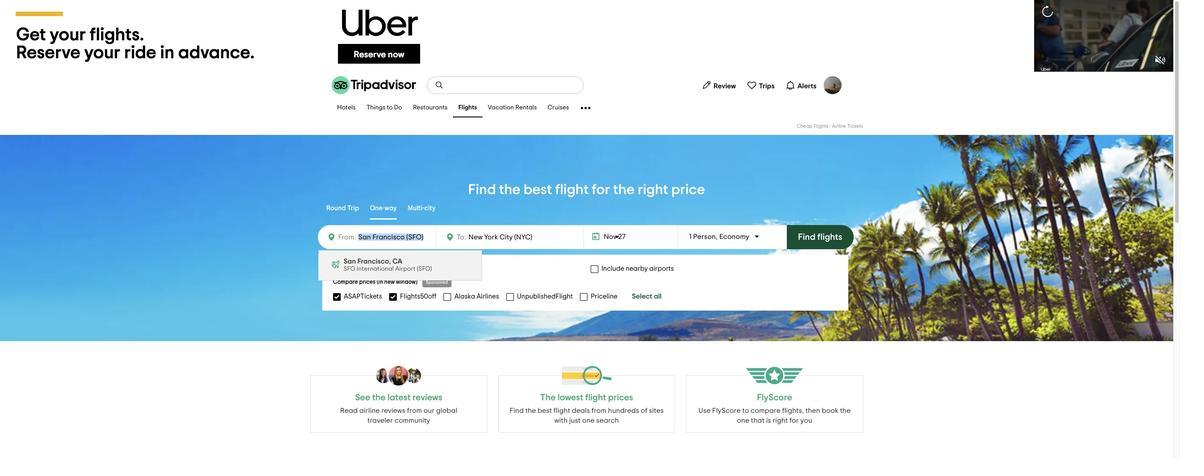 Task type: vqa. For each thing, say whether or not it's contained in the screenshot.
the "quick"
no



Task type: locate. For each thing, give the bounding box(es) containing it.
deals
[[572, 408, 590, 415]]

the
[[499, 183, 521, 197], [613, 183, 635, 197], [372, 394, 386, 403], [525, 408, 536, 415], [840, 408, 851, 415]]

flyscore
[[757, 394, 792, 403], [712, 408, 741, 415]]

flight up with
[[554, 408, 570, 415]]

2 from from the left
[[592, 408, 607, 415]]

flights left vacation
[[458, 105, 477, 111]]

airport
[[395, 266, 416, 272]]

to
[[387, 105, 393, 111], [742, 408, 749, 415]]

to:
[[457, 234, 466, 241]]

1 vertical spatial right
[[773, 417, 788, 425]]

0 vertical spatial flight
[[555, 183, 589, 197]]

flights
[[458, 105, 477, 111], [814, 124, 828, 129]]

include nearby airports
[[601, 266, 674, 272]]

latest
[[388, 394, 411, 403]]

book
[[822, 408, 839, 415]]

alerts
[[798, 82, 817, 90]]

the for see the latest reviews
[[372, 394, 386, 403]]

the inside find the best flight deals from hundreds of sites with just one search
[[525, 408, 536, 415]]

1 horizontal spatial from
[[592, 408, 607, 415]]

1 vertical spatial flyscore
[[712, 408, 741, 415]]

0 horizontal spatial flyscore
[[712, 408, 741, 415]]

review link
[[698, 76, 740, 94]]

new
[[384, 280, 395, 286]]

find flights
[[798, 233, 842, 242]]

find
[[468, 183, 496, 197], [798, 233, 816, 242], [510, 408, 524, 415]]

1 horizontal spatial right
[[773, 417, 788, 425]]

1 vertical spatial to
[[742, 408, 749, 415]]

from:
[[338, 234, 356, 241]]

right left price on the top of page
[[638, 183, 668, 197]]

best for deals
[[538, 408, 552, 415]]

flyscore up one
[[712, 408, 741, 415]]

international
[[357, 266, 394, 272]]

from inside find the best flight deals from hundreds of sites with just one search
[[592, 408, 607, 415]]

tripadvisor image
[[332, 76, 416, 94]]

1 horizontal spatial to
[[742, 408, 749, 415]]

best for for
[[524, 183, 552, 197]]

reviews up traveler community
[[381, 408, 406, 415]]

one-way
[[370, 205, 397, 212]]

1 vertical spatial flight
[[554, 408, 570, 415]]

flights left the - in the top of the page
[[814, 124, 828, 129]]

flight for for
[[555, 183, 589, 197]]

1 vertical spatial reviews
[[381, 408, 406, 415]]

reviews up the our
[[413, 394, 442, 403]]

reviews
[[413, 394, 442, 403], [381, 408, 406, 415]]

for you
[[790, 417, 812, 425]]

(sfo)
[[417, 266, 432, 272]]

alaska
[[454, 293, 475, 300]]

find for find the best flight deals from hundreds of sites with just one search
[[510, 408, 524, 415]]

1 vertical spatial flights
[[814, 124, 828, 129]]

cheap
[[797, 124, 813, 129]]

one-way link
[[370, 198, 397, 220]]

To where? text field
[[466, 232, 549, 243]]

vacation rentals
[[488, 105, 537, 111]]

airlines
[[477, 293, 499, 300]]

things to do
[[367, 105, 402, 111]]

right right the 'is'
[[773, 417, 788, 425]]

1 vertical spatial best
[[538, 408, 552, 415]]

prefer
[[344, 266, 363, 272]]

flyscore up the compare
[[757, 394, 792, 403]]

2 vertical spatial find
[[510, 408, 524, 415]]

0 vertical spatial find
[[468, 183, 496, 197]]

1 horizontal spatial flyscore
[[757, 394, 792, 403]]

search image
[[435, 81, 444, 90]]

one-
[[370, 205, 385, 212]]

from left the our
[[407, 408, 422, 415]]

best inside find the best flight deals from hundreds of sites with just one search
[[538, 408, 552, 415]]

things to do link
[[361, 99, 408, 118]]

0 horizontal spatial from
[[407, 408, 422, 415]]

price
[[671, 183, 705, 197]]

to left do
[[387, 105, 393, 111]]

just
[[569, 417, 581, 425]]

hotels link
[[332, 99, 361, 118]]

sfo
[[344, 266, 355, 272]]

from inside read airline reviews from our global traveler community
[[407, 408, 422, 415]]

flight left for
[[555, 183, 589, 197]]

hundreds
[[608, 408, 639, 415]]

asaptickets
[[344, 293, 382, 300]]

0 horizontal spatial to
[[387, 105, 393, 111]]

compare
[[333, 280, 358, 286]]

global
[[436, 408, 457, 415]]

1 horizontal spatial find
[[510, 408, 524, 415]]

see
[[355, 394, 370, 403]]

-
[[830, 124, 831, 129]]

flight inside find the best flight deals from hundreds of sites with just one search
[[554, 408, 570, 415]]

trips link
[[743, 76, 778, 94]]

find inside 'button'
[[798, 233, 816, 242]]

our
[[424, 408, 435, 415]]

find inside find the best flight deals from hundreds of sites with just one search
[[510, 408, 524, 415]]

0 vertical spatial best
[[524, 183, 552, 197]]

person
[[693, 233, 716, 241]]

cheap flights - airline tickets
[[797, 124, 863, 129]]

flight for deals
[[554, 408, 570, 415]]

tickets
[[847, 124, 863, 129]]

None search field
[[428, 77, 583, 93]]

include
[[601, 266, 624, 272]]

multi-
[[408, 205, 424, 212]]

from up one search
[[592, 408, 607, 415]]

city
[[424, 205, 436, 212]]

From where? text field
[[356, 231, 431, 244]]

find for find flights
[[798, 233, 816, 242]]

cruises
[[548, 105, 569, 111]]

0 horizontal spatial find
[[468, 183, 496, 197]]

then
[[806, 408, 820, 415]]

0 vertical spatial flights
[[458, 105, 477, 111]]

right
[[638, 183, 668, 197], [773, 417, 788, 425]]

economy
[[719, 233, 749, 241]]

1 horizontal spatial reviews
[[413, 394, 442, 403]]

way
[[385, 205, 397, 212]]

lowest
[[558, 394, 583, 403]]

traveler community
[[367, 417, 430, 425]]

compare prices (in new window)
[[333, 280, 417, 286]]

vacation
[[488, 105, 514, 111]]

francisco,
[[358, 258, 391, 265]]

flight prices
[[585, 394, 633, 403]]

0 horizontal spatial reviews
[[381, 408, 406, 415]]

multi-city link
[[408, 198, 436, 220]]

2 horizontal spatial find
[[798, 233, 816, 242]]

0 horizontal spatial right
[[638, 183, 668, 197]]

1 from from the left
[[407, 408, 422, 415]]

for
[[592, 183, 610, 197]]

sponsored
[[426, 281, 448, 285]]

0 vertical spatial reviews
[[413, 394, 442, 403]]

0 vertical spatial right
[[638, 183, 668, 197]]

to up one
[[742, 408, 749, 415]]

1 vertical spatial find
[[798, 233, 816, 242]]



Task type: describe. For each thing, give the bounding box(es) containing it.
trips
[[759, 82, 775, 90]]

select
[[632, 293, 652, 300]]

alerts link
[[782, 76, 820, 94]]

reviews inside read airline reviews from our global traveler community
[[381, 408, 406, 415]]

use
[[699, 408, 711, 415]]

cruises link
[[542, 99, 574, 118]]

rentals
[[515, 105, 537, 111]]

advertisement region
[[0, 0, 1173, 72]]

0 horizontal spatial flights
[[458, 105, 477, 111]]

flights
[[817, 233, 842, 242]]

27
[[618, 233, 626, 241]]

vacation rentals link
[[482, 99, 542, 118]]

right inside use flyscore to compare flights, then book the one that is right for you
[[773, 417, 788, 425]]

0 vertical spatial to
[[387, 105, 393, 111]]

flights50off
[[400, 293, 437, 300]]

flights,
[[782, 408, 804, 415]]

san
[[344, 258, 356, 265]]

round trip link
[[326, 198, 359, 220]]

see the latest reviews
[[355, 394, 442, 403]]

alaska airlines
[[454, 293, 499, 300]]

one search
[[582, 417, 619, 425]]

1
[[689, 233, 692, 241]]

the inside use flyscore to compare flights, then book the one that is right for you
[[840, 408, 851, 415]]

select all
[[632, 293, 662, 300]]

compare
[[751, 408, 781, 415]]

the for find the best flight for the right price
[[499, 183, 521, 197]]

0 vertical spatial flyscore
[[757, 394, 792, 403]]

of
[[641, 408, 647, 415]]

restaurants
[[413, 105, 448, 111]]

that
[[751, 417, 765, 425]]

airports
[[649, 266, 674, 272]]

multi-city
[[408, 205, 436, 212]]

read
[[340, 408, 358, 415]]

airline
[[832, 124, 846, 129]]

to inside use flyscore to compare flights, then book the one that is right for you
[[742, 408, 749, 415]]

review
[[714, 82, 736, 90]]

find the best flight deals from hundreds of sites with just one search
[[510, 408, 664, 425]]

hotels
[[337, 105, 356, 111]]

nov
[[604, 233, 617, 241]]

find flights button
[[787, 225, 854, 250]]

round
[[326, 205, 346, 212]]

things
[[367, 105, 385, 111]]

read airline reviews from our global traveler community
[[340, 408, 457, 425]]

nov 27
[[604, 233, 626, 241]]

flyscore inside use flyscore to compare flights, then book the one that is right for you
[[712, 408, 741, 415]]

find for find the best flight for the right price
[[468, 183, 496, 197]]

unpublishedflight
[[517, 293, 573, 300]]

with
[[554, 417, 568, 425]]

ca
[[392, 258, 402, 265]]

airline
[[359, 408, 380, 415]]

nearby
[[626, 266, 648, 272]]

is
[[766, 417, 771, 425]]

all
[[654, 293, 662, 300]]

,
[[716, 233, 718, 241]]

round trip
[[326, 205, 359, 212]]

one
[[737, 417, 749, 425]]

restaurants link
[[408, 99, 453, 118]]

sites
[[649, 408, 664, 415]]

priceline
[[591, 293, 618, 300]]

1 horizontal spatial flights
[[814, 124, 828, 129]]

find the best flight for the right price
[[468, 183, 705, 197]]

use flyscore to compare flights, then book the one that is right for you
[[699, 408, 851, 425]]

prices
[[359, 280, 376, 286]]

flights link
[[453, 99, 482, 118]]

profile picture image
[[824, 76, 842, 94]]

window)
[[396, 280, 417, 286]]

nonstop
[[364, 266, 389, 272]]

(in
[[377, 280, 383, 286]]

do
[[394, 105, 402, 111]]

the for find the best flight deals from hundreds of sites with just one search
[[525, 408, 536, 415]]

trip
[[347, 205, 359, 212]]

1 person , economy
[[689, 233, 749, 241]]

the lowest flight prices
[[540, 394, 633, 403]]

prefer nonstop
[[344, 266, 389, 272]]

the
[[540, 394, 556, 403]]



